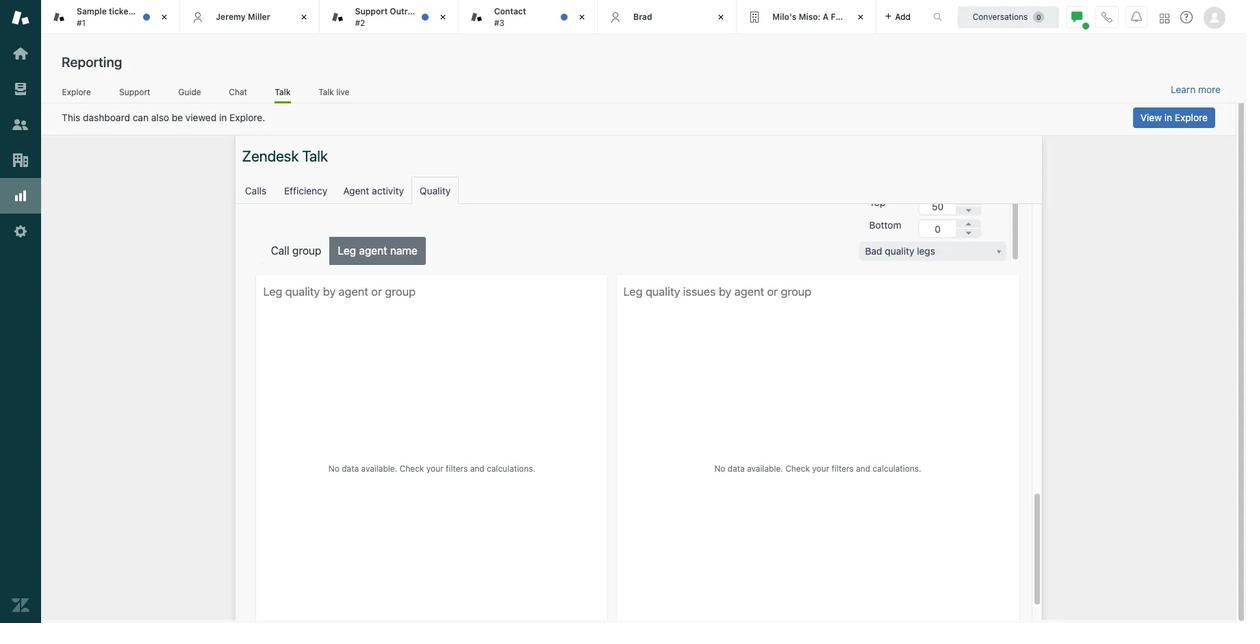 Task type: describe. For each thing, give the bounding box(es) containing it.
talk for talk live
[[319, 87, 334, 97]]

explore.
[[229, 112, 265, 123]]

view in explore button
[[1133, 107, 1215, 128]]

dashboard
[[83, 112, 130, 123]]

organizations image
[[12, 151, 29, 169]]

zendesk image
[[12, 596, 29, 614]]

support for support
[[119, 87, 150, 97]]

viewed
[[186, 112, 217, 123]]

milo's miso: a foodlez subsidiary tab
[[737, 0, 908, 34]]

1 in from the left
[[219, 112, 227, 123]]

#1
[[77, 17, 86, 28]]

button displays agent's chat status as online. image
[[1072, 11, 1083, 22]]

live
[[336, 87, 349, 97]]

close image for miller
[[297, 10, 311, 24]]

tab containing sample ticket: meet the ticket
[[41, 0, 197, 34]]

explore inside button
[[1175, 112, 1208, 123]]

sample ticket: meet the ticket #1
[[77, 6, 197, 28]]

#2
[[355, 17, 365, 28]]

be
[[172, 112, 183, 123]]

admin image
[[12, 223, 29, 240]]

learn more link
[[1171, 84, 1221, 96]]

contact #3
[[494, 6, 526, 28]]

customers image
[[12, 116, 29, 134]]

guide link
[[178, 87, 201, 101]]

explore link
[[62, 87, 91, 101]]

jeremy miller tab
[[180, 0, 319, 34]]

jeremy miller
[[216, 12, 270, 22]]

get help image
[[1180, 11, 1193, 23]]

meet
[[137, 6, 157, 16]]

support for support outreach #2
[[355, 6, 388, 16]]

brad tab
[[598, 0, 737, 34]]

get started image
[[12, 45, 29, 62]]

view
[[1141, 112, 1162, 123]]

contact
[[494, 6, 526, 16]]

0 horizontal spatial explore
[[62, 87, 91, 97]]

notifications image
[[1131, 11, 1142, 22]]

tabs tab list
[[41, 0, 919, 34]]

subsidiary
[[865, 12, 908, 22]]

ticket
[[174, 6, 197, 16]]

views image
[[12, 80, 29, 98]]

milo's miso: a foodlez subsidiary
[[773, 12, 908, 22]]

talk link
[[275, 87, 291, 103]]

talk live link
[[318, 87, 350, 101]]

close image for sample ticket: meet the ticket
[[158, 10, 171, 24]]

chat link
[[229, 87, 247, 101]]

tab containing contact
[[459, 0, 598, 34]]



Task type: locate. For each thing, give the bounding box(es) containing it.
can
[[133, 112, 149, 123]]

conversations button
[[958, 6, 1059, 28]]

explore up this
[[62, 87, 91, 97]]

1 close image from the left
[[297, 10, 311, 24]]

1 talk from the left
[[275, 87, 291, 97]]

1 horizontal spatial in
[[1165, 112, 1172, 123]]

1 tab from the left
[[41, 0, 197, 34]]

support up #2
[[355, 6, 388, 16]]

the
[[159, 6, 172, 16]]

in inside button
[[1165, 112, 1172, 123]]

#3
[[494, 17, 505, 28]]

miller
[[248, 12, 270, 22]]

learn more
[[1171, 84, 1221, 95]]

reporting image
[[12, 187, 29, 205]]

conversations
[[973, 11, 1028, 22]]

1 horizontal spatial explore
[[1175, 112, 1208, 123]]

support outreach #2
[[355, 6, 427, 28]]

add button
[[876, 0, 919, 34]]

2 close image from the left
[[853, 10, 867, 24]]

close image for support outreach
[[436, 10, 450, 24]]

talk for talk link
[[275, 87, 291, 97]]

0 vertical spatial explore
[[62, 87, 91, 97]]

miso:
[[799, 12, 821, 22]]

explore down learn more link
[[1175, 112, 1208, 123]]

talk live
[[319, 87, 349, 97]]

1 horizontal spatial close image
[[853, 10, 867, 24]]

1 horizontal spatial talk
[[319, 87, 334, 97]]

2 close image from the left
[[436, 10, 450, 24]]

this dashboard can also be viewed in explore.
[[62, 112, 265, 123]]

support up can
[[119, 87, 150, 97]]

in
[[219, 112, 227, 123], [1165, 112, 1172, 123]]

2 tab from the left
[[319, 0, 459, 34]]

in right viewed
[[219, 112, 227, 123]]

talk right chat
[[275, 87, 291, 97]]

close image for contact
[[575, 10, 589, 24]]

add
[[895, 11, 911, 22]]

close image
[[297, 10, 311, 24], [853, 10, 867, 24]]

support inside support outreach #2
[[355, 6, 388, 16]]

more
[[1198, 84, 1221, 95]]

support link
[[119, 87, 151, 101]]

close image right a
[[853, 10, 867, 24]]

3 close image from the left
[[575, 10, 589, 24]]

ticket:
[[109, 6, 134, 16]]

jeremy
[[216, 12, 246, 22]]

1 close image from the left
[[158, 10, 171, 24]]

explore
[[62, 87, 91, 97], [1175, 112, 1208, 123]]

2 talk from the left
[[319, 87, 334, 97]]

0 horizontal spatial in
[[219, 112, 227, 123]]

this
[[62, 112, 80, 123]]

close image inside brad tab
[[714, 10, 728, 24]]

1 horizontal spatial support
[[355, 6, 388, 16]]

main element
[[0, 0, 41, 623]]

view in explore
[[1141, 112, 1208, 123]]

support
[[355, 6, 388, 16], [119, 87, 150, 97]]

talk left live
[[319, 87, 334, 97]]

3 tab from the left
[[459, 0, 598, 34]]

learn
[[1171, 84, 1196, 95]]

in right view
[[1165, 112, 1172, 123]]

close image inside milo's miso: a foodlez subsidiary tab
[[853, 10, 867, 24]]

close image inside jeremy miller tab
[[297, 10, 311, 24]]

close image left the milo's
[[714, 10, 728, 24]]

a
[[823, 12, 829, 22]]

2 in from the left
[[1165, 112, 1172, 123]]

talk
[[275, 87, 291, 97], [319, 87, 334, 97]]

close image for miso:
[[853, 10, 867, 24]]

guide
[[178, 87, 201, 97]]

0 vertical spatial support
[[355, 6, 388, 16]]

1 vertical spatial support
[[119, 87, 150, 97]]

reporting
[[62, 54, 122, 70]]

chat
[[229, 87, 247, 97]]

zendesk support image
[[12, 9, 29, 27]]

foodlez
[[831, 12, 863, 22]]

close image left brad
[[575, 10, 589, 24]]

close image right "outreach"
[[436, 10, 450, 24]]

outreach
[[390, 6, 427, 16]]

1 vertical spatial explore
[[1175, 112, 1208, 123]]

talk inside 'link'
[[319, 87, 334, 97]]

4 close image from the left
[[714, 10, 728, 24]]

0 horizontal spatial close image
[[297, 10, 311, 24]]

also
[[151, 112, 169, 123]]

tab containing support outreach
[[319, 0, 459, 34]]

sample
[[77, 6, 107, 16]]

zendesk products image
[[1160, 13, 1169, 23]]

brad
[[633, 12, 652, 22]]

tab
[[41, 0, 197, 34], [319, 0, 459, 34], [459, 0, 598, 34]]

0 horizontal spatial talk
[[275, 87, 291, 97]]

0 horizontal spatial support
[[119, 87, 150, 97]]

close image right meet
[[158, 10, 171, 24]]

close image right miller
[[297, 10, 311, 24]]

close image
[[158, 10, 171, 24], [436, 10, 450, 24], [575, 10, 589, 24], [714, 10, 728, 24]]

milo's
[[773, 12, 797, 22]]



Task type: vqa. For each thing, say whether or not it's contained in the screenshot.


